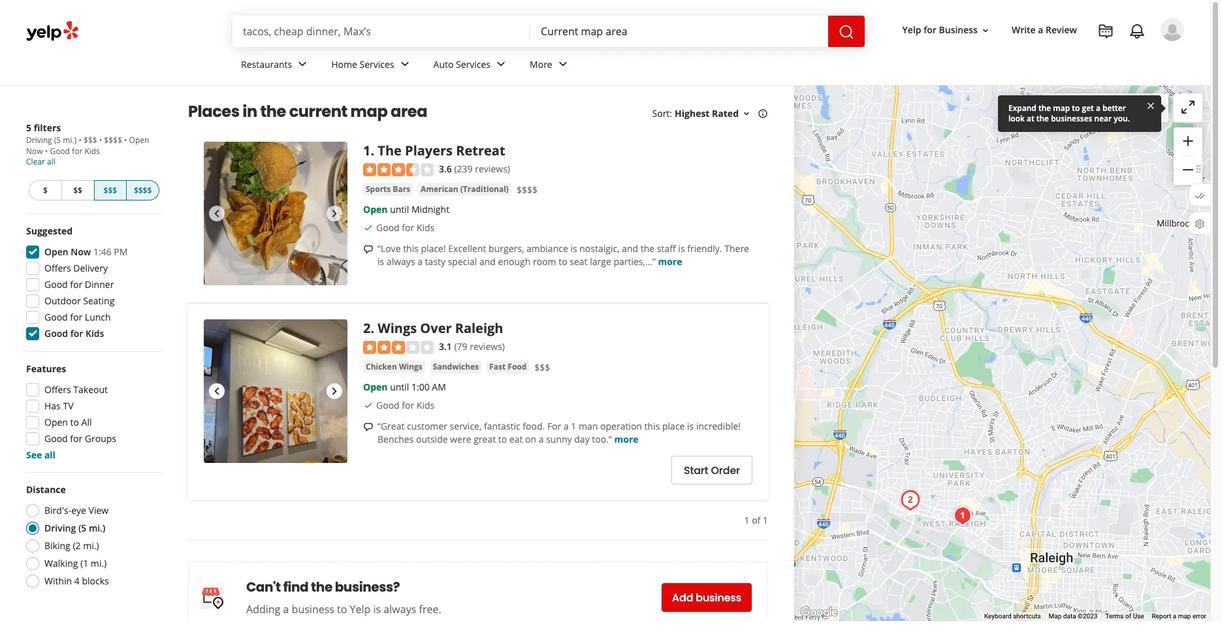 Task type: vqa. For each thing, say whether or not it's contained in the screenshot.
rightmost 88 Hotdog & Juicy image
no



Task type: describe. For each thing, give the bounding box(es) containing it.
auto
[[434, 58, 454, 70]]

(79
[[455, 340, 468, 353]]

bird's-eye view
[[44, 505, 109, 517]]

food
[[508, 362, 527, 373]]

3.1 star rating image
[[363, 341, 434, 354]]

kids down "1:00" on the bottom left
[[417, 400, 435, 412]]

see
[[26, 449, 42, 461]]

1 horizontal spatial business
[[696, 591, 742, 606]]

$$$ button
[[94, 180, 127, 201]]

16 checkmark v2 image for 2
[[363, 401, 374, 411]]

wings over raleigh link
[[378, 320, 504, 337]]

driving (5 mi.)
[[44, 522, 106, 535]]

mi.) for walking (1 mi.)
[[91, 557, 107, 570]]

fast food
[[490, 362, 527, 373]]

use
[[1134, 613, 1145, 620]]

"great
[[378, 420, 405, 433]]

3.6
[[439, 163, 452, 175]]

yelp inside button
[[903, 24, 922, 36]]

burgers,
[[489, 243, 524, 255]]

for right the clear all
[[72, 146, 83, 157]]

find
[[283, 579, 309, 597]]

a right report on the bottom
[[1174, 613, 1177, 620]]

restaurants link
[[231, 47, 321, 85]]

takeout
[[73, 384, 108, 396]]

none field find
[[243, 24, 520, 39]]

home services
[[332, 58, 394, 70]]

3.1
[[439, 340, 452, 353]]

3.6 (239 reviews)
[[439, 163, 510, 175]]

seating
[[83, 295, 115, 307]]

wings over raleigh image
[[898, 488, 924, 514]]

a inside the can't find the business? adding a business to yelp is always free.
[[283, 603, 289, 617]]

all
[[81, 416, 92, 429]]

©2023
[[1078, 613, 1098, 620]]

open for open now 1:46 pm
[[44, 246, 68, 258]]

24 chevron down v2 image for auto services
[[493, 56, 509, 72]]

sandwiches link
[[431, 361, 482, 374]]

search image
[[839, 24, 855, 40]]

5 filters
[[26, 122, 61, 134]]

yelp for business
[[903, 24, 978, 36]]

view
[[89, 505, 109, 517]]

1 vertical spatial good for kids
[[44, 327, 104, 340]]

more link for raleigh
[[615, 434, 639, 446]]

driving for driving (5 mi.)
[[44, 522, 76, 535]]

zoom in image
[[1181, 133, 1197, 149]]

tasty
[[425, 256, 446, 268]]

16 chevron down v2 image
[[742, 108, 752, 119]]

(239
[[455, 163, 473, 175]]

terms of use
[[1106, 613, 1145, 620]]

yelp inside the can't find the business? adding a business to yelp is always free.
[[350, 603, 371, 617]]

sports bars button
[[363, 183, 413, 196]]

highest
[[675, 107, 710, 120]]

am
[[432, 381, 446, 394]]

eat
[[510, 434, 523, 446]]

for down offers delivery
[[70, 278, 83, 291]]

write
[[1012, 24, 1036, 36]]

all for clear all
[[47, 156, 55, 167]]

fast food button
[[487, 361, 530, 374]]

"love
[[378, 243, 401, 255]]

24 chevron down v2 image for restaurants
[[295, 56, 311, 72]]

expand the map to get a better look at the businesses near you. tooltip
[[999, 95, 1162, 132]]

look
[[1009, 113, 1025, 124]]

24 chevron down v2 image for home services
[[397, 56, 413, 72]]

groups
[[85, 433, 116, 445]]

0 horizontal spatial $$$$
[[104, 135, 122, 146]]

tv
[[63, 400, 74, 412]]

place!
[[421, 243, 446, 255]]

offers for offers delivery
[[44, 262, 71, 274]]

1:46
[[93, 246, 112, 258]]

all for see all
[[44, 449, 55, 461]]

fast
[[490, 362, 506, 373]]

previous image for 1
[[209, 206, 225, 222]]

moves
[[1133, 102, 1161, 114]]

place
[[663, 420, 685, 433]]

terms
[[1106, 613, 1124, 620]]

add business link
[[662, 584, 752, 613]]

in
[[243, 101, 257, 122]]

a inside expand the map to get a better look at the businesses near you.
[[1097, 103, 1101, 114]]

good for kids for 1
[[376, 222, 435, 234]]

dinner
[[85, 278, 114, 291]]

sports bars link
[[363, 183, 413, 196]]

free.
[[419, 603, 442, 617]]

good down the open to all
[[44, 433, 68, 445]]

clear all
[[26, 156, 55, 167]]

reviews) for raleigh
[[470, 340, 505, 353]]

$$$ inside button
[[104, 185, 117, 196]]

for inside button
[[924, 24, 937, 36]]

1 of 1
[[745, 515, 769, 527]]

expand
[[1009, 103, 1037, 114]]

auto services link
[[423, 47, 520, 85]]

start order link
[[672, 456, 753, 485]]

room
[[533, 256, 557, 268]]

Near text field
[[541, 24, 818, 39]]

the inside the can't find the business? adding a business to yelp is always free.
[[311, 579, 333, 597]]

friendly.
[[688, 243, 723, 255]]

sports bars
[[366, 184, 411, 195]]

services for home services
[[360, 58, 394, 70]]

offers for offers takeout
[[44, 384, 71, 396]]

special
[[448, 256, 477, 268]]

yelp for business button
[[898, 19, 997, 42]]

get
[[1083, 103, 1095, 114]]

close image
[[1146, 100, 1157, 111]]

businesses
[[1052, 113, 1093, 124]]

kids inside group
[[86, 327, 104, 340]]

$$ button
[[61, 180, 94, 201]]

places in the current map area
[[188, 101, 427, 122]]

map left area
[[351, 101, 388, 122]]

$$$$ inside button
[[134, 185, 152, 196]]

home
[[332, 58, 357, 70]]

american (traditional) button
[[418, 183, 512, 196]]

rated
[[712, 107, 739, 120]]

$ button
[[29, 180, 61, 201]]

map for expand the map to get a better look at the businesses near you.
[[1054, 103, 1071, 114]]

of for 1
[[752, 515, 761, 527]]

next image for 1 . the players retreat
[[327, 206, 342, 222]]

chicken
[[366, 362, 397, 373]]

until for wings
[[390, 381, 409, 394]]

reviews) for retreat
[[475, 163, 510, 175]]

open to all
[[44, 416, 92, 429]]

zoom out image
[[1181, 162, 1197, 178]]

start order
[[684, 463, 740, 478]]

great
[[474, 434, 496, 446]]

16 chevron down v2 image
[[981, 25, 991, 36]]

food.
[[523, 420, 545, 433]]

this inside "great customer service, fantastic food. for a 1 man operation this place is incredible! benches outside were great to eat on a sunny day too."
[[645, 420, 660, 433]]

driving for driving (5 mi.) • $$$ • $$$$ •
[[26, 135, 52, 146]]

open for open now
[[129, 135, 149, 146]]

2 horizontal spatial $$$$
[[517, 184, 538, 196]]

map
[[1049, 613, 1062, 620]]

2 . wings over raleigh
[[363, 320, 504, 337]]

3.1 (79 reviews)
[[439, 340, 505, 353]]

to inside group
[[70, 416, 79, 429]]

map for report a map error
[[1179, 613, 1192, 620]]

(1
[[80, 557, 88, 570]]

"love this place! excellent burgers, ambiance is nostalgic, and the staff is friendly. there is always a tasty special and enough room to seat large parties,…"
[[378, 243, 750, 268]]

kids up $$ button
[[85, 146, 100, 157]]

more for 2 . wings over raleigh
[[615, 434, 639, 446]]

data
[[1064, 613, 1077, 620]]

add
[[673, 591, 694, 606]]

add business
[[673, 591, 742, 606]]

american
[[421, 184, 459, 195]]

map for search as map moves
[[1112, 102, 1131, 114]]



Task type: locate. For each thing, give the bounding box(es) containing it.
0 vertical spatial this
[[403, 243, 419, 255]]

google image
[[798, 605, 841, 622]]

0 horizontal spatial the players retreat image
[[204, 142, 348, 286]]

24 chevron down v2 image inside auto services link
[[493, 56, 509, 72]]

this right "love
[[403, 243, 419, 255]]

1 16 checkmark v2 image from the top
[[363, 223, 374, 233]]

always inside the can't find the business? adding a business to yelp is always free.
[[384, 603, 417, 617]]

2
[[363, 320, 371, 337]]

is right place
[[688, 420, 694, 433]]

good for kids down open until midnight
[[376, 222, 435, 234]]

2 none field from the left
[[541, 24, 818, 39]]

suggested
[[26, 225, 73, 237]]

slideshow element for 2
[[204, 320, 348, 463]]

None search field
[[233, 16, 868, 47]]

driving down bird's-
[[44, 522, 76, 535]]

1 vertical spatial always
[[384, 603, 417, 617]]

order
[[711, 463, 740, 478]]

0 vertical spatial 16 checkmark v2 image
[[363, 223, 374, 233]]

0 horizontal spatial of
[[752, 515, 761, 527]]

1 vertical spatial .
[[371, 320, 375, 337]]

expand map image
[[1181, 99, 1197, 115]]

0 vertical spatial good for kids
[[376, 222, 435, 234]]

on
[[525, 434, 537, 446]]

2 24 chevron down v2 image from the left
[[397, 56, 413, 72]]

open inside the open now
[[129, 135, 149, 146]]

to down business?
[[337, 603, 347, 617]]

start
[[684, 463, 709, 478]]

24 chevron down v2 image inside home services link
[[397, 56, 413, 72]]

0 horizontal spatial services
[[360, 58, 394, 70]]

yelp down business?
[[350, 603, 371, 617]]

1 vertical spatial this
[[645, 420, 660, 433]]

None field
[[243, 24, 520, 39], [541, 24, 818, 39]]

the inside "love this place! excellent burgers, ambiance is nostalgic, and the staff is friendly. there is always a tasty special and enough room to seat large parties,…"
[[641, 243, 655, 255]]

.
[[371, 142, 375, 159], [371, 320, 375, 337]]

1 horizontal spatial (5
[[78, 522, 87, 535]]

1 none field from the left
[[243, 24, 520, 39]]

0 vertical spatial $$$
[[84, 135, 97, 146]]

user actions element
[[892, 16, 1203, 97]]

0 vertical spatial (5
[[54, 135, 61, 146]]

24 chevron down v2 image for more
[[555, 56, 571, 72]]

2 previous image from the top
[[209, 384, 225, 399]]

0 vertical spatial now
[[26, 146, 43, 157]]

0 vertical spatial wings
[[378, 320, 417, 337]]

has tv
[[44, 400, 74, 412]]

(5 for driving (5 mi.)
[[78, 522, 87, 535]]

1 horizontal spatial services
[[456, 58, 491, 70]]

now for open now
[[26, 146, 43, 157]]

reviews) down raleigh
[[470, 340, 505, 353]]

see all button
[[26, 449, 55, 461]]

this inside "love this place! excellent burgers, ambiance is nostalgic, and the staff is friendly. there is always a tasty special and enough room to seat large parties,…"
[[403, 243, 419, 255]]

open until 1:00 am
[[363, 381, 446, 394]]

1 horizontal spatial yelp
[[903, 24, 922, 36]]

0 vertical spatial more
[[658, 256, 683, 268]]

2 next image from the top
[[327, 384, 342, 399]]

sports
[[366, 184, 391, 195]]

1 vertical spatial group
[[22, 225, 162, 344]]

0 horizontal spatial (5
[[54, 135, 61, 146]]

business down find at the bottom left
[[292, 603, 335, 617]]

for down open until midnight
[[402, 222, 415, 234]]

more link
[[658, 256, 683, 268], [615, 434, 639, 446]]

sort:
[[653, 107, 673, 120]]

for
[[548, 420, 562, 433]]

to down fantastic
[[499, 434, 507, 446]]

24 chevron down v2 image inside more link
[[555, 56, 571, 72]]

now for open now 1:46 pm
[[71, 246, 91, 258]]

0 vertical spatial always
[[387, 256, 415, 268]]

$$$$ right • good for kids
[[104, 135, 122, 146]]

1 vertical spatial next image
[[327, 384, 342, 399]]

for down the 'good for lunch' at the left
[[70, 327, 83, 340]]

2 offers from the top
[[44, 384, 71, 396]]

1 vertical spatial until
[[390, 381, 409, 394]]

2 horizontal spatial $$$
[[535, 362, 551, 374]]

open down chicken
[[363, 381, 388, 394]]

business
[[939, 24, 978, 36]]

american (traditional) link
[[418, 183, 512, 196]]

1 vertical spatial now
[[71, 246, 91, 258]]

. for 2
[[371, 320, 375, 337]]

1 24 chevron down v2 image from the left
[[295, 56, 311, 72]]

wings over raleigh image
[[204, 320, 348, 463]]

open for open until midnight
[[363, 204, 388, 216]]

good for groups
[[44, 433, 116, 445]]

always left the free.
[[384, 603, 417, 617]]

driving down 5 filters
[[26, 135, 52, 146]]

0 horizontal spatial $$$
[[84, 135, 97, 146]]

1 vertical spatial offers
[[44, 384, 71, 396]]

1 vertical spatial more
[[615, 434, 639, 446]]

0 vertical spatial group
[[1174, 127, 1203, 185]]

for down 'outdoor seating'
[[70, 311, 83, 324]]

$$$
[[84, 135, 97, 146], [104, 185, 117, 196], [535, 362, 551, 374]]

driving inside option group
[[44, 522, 76, 535]]

none field up "business categories" element
[[541, 24, 818, 39]]

1 vertical spatial $$$
[[104, 185, 117, 196]]

1 horizontal spatial more link
[[658, 256, 683, 268]]

0 vertical spatial more link
[[658, 256, 683, 268]]

keyboard shortcuts button
[[985, 612, 1041, 622]]

0 horizontal spatial business
[[292, 603, 335, 617]]

all inside group
[[44, 449, 55, 461]]

0 horizontal spatial none field
[[243, 24, 520, 39]]

notifications image
[[1130, 24, 1146, 39]]

slideshow element for 1
[[204, 142, 348, 286]]

0 vertical spatial until
[[390, 204, 409, 216]]

services right home
[[360, 58, 394, 70]]

benches
[[378, 434, 414, 446]]

previous image
[[209, 206, 225, 222], [209, 384, 225, 399]]

is
[[571, 243, 578, 255], [679, 243, 685, 255], [378, 256, 384, 268], [688, 420, 694, 433], [374, 603, 381, 617]]

business categories element
[[231, 47, 1185, 85]]

more for 1 . the players retreat
[[658, 256, 683, 268]]

for down "open until 1:00 am"
[[402, 400, 415, 412]]

until down chicken wings 'button' at the bottom of the page
[[390, 381, 409, 394]]

open until midnight
[[363, 204, 450, 216]]

option group containing distance
[[22, 484, 162, 592]]

cj b. image
[[1161, 18, 1185, 41]]

Find text field
[[243, 24, 520, 39]]

16 checkmark v2 image up 16 speech v2 image
[[363, 401, 374, 411]]

slideshow element
[[204, 142, 348, 286], [204, 320, 348, 463]]

(traditional)
[[461, 184, 509, 195]]

good down outdoor in the top of the page
[[44, 311, 68, 324]]

open for open until 1:00 am
[[363, 381, 388, 394]]

chicken wings button
[[363, 361, 425, 374]]

good up outdoor in the top of the page
[[44, 278, 68, 291]]

blocks
[[82, 575, 109, 588]]

for down the open to all
[[70, 433, 83, 445]]

group containing features
[[22, 363, 162, 462]]

kids down midnight
[[417, 222, 435, 234]]

business?
[[335, 579, 400, 597]]

0 vertical spatial yelp
[[903, 24, 922, 36]]

more link for retreat
[[658, 256, 683, 268]]

1 horizontal spatial $$$$
[[134, 185, 152, 196]]

more link down operation
[[615, 434, 639, 446]]

kids
[[85, 146, 100, 157], [417, 222, 435, 234], [86, 327, 104, 340], [417, 400, 435, 412]]

keyboard shortcuts
[[985, 613, 1041, 620]]

2 vertical spatial $$$
[[535, 362, 551, 374]]

0 vertical spatial slideshow element
[[204, 142, 348, 286]]

1 horizontal spatial the players retreat image
[[950, 503, 976, 529]]

good for kids for 2
[[376, 400, 435, 412]]

$$$$ right $$$ button
[[134, 185, 152, 196]]

3.6 star rating image
[[363, 164, 434, 177]]

all right see
[[44, 449, 55, 461]]

2 . from the top
[[371, 320, 375, 337]]

a right adding
[[283, 603, 289, 617]]

1 vertical spatial slideshow element
[[204, 320, 348, 463]]

good up '"great'
[[376, 400, 400, 412]]

current
[[289, 101, 348, 122]]

map inside expand the map to get a better look at the businesses near you.
[[1054, 103, 1071, 114]]

1 vertical spatial more link
[[615, 434, 639, 446]]

. up 3.1 star rating image
[[371, 320, 375, 337]]

the players retreat image inside map region
[[950, 503, 976, 529]]

map right 'as'
[[1112, 102, 1131, 114]]

16 checkmark v2 image for 1
[[363, 223, 374, 233]]

1 . the players retreat
[[363, 142, 506, 159]]

until for the
[[390, 204, 409, 216]]

1 slideshow element from the top
[[204, 142, 348, 286]]

incredible!
[[697, 420, 741, 433]]

too."
[[592, 434, 612, 446]]

24 chevron down v2 image left auto
[[397, 56, 413, 72]]

0 horizontal spatial and
[[480, 256, 496, 268]]

4
[[74, 575, 80, 588]]

now inside the open now
[[26, 146, 43, 157]]

24 chevron down v2 image inside restaurants link
[[295, 56, 311, 72]]

open down has tv
[[44, 416, 68, 429]]

mi.) for driving (5 mi.)
[[89, 522, 106, 535]]

1 vertical spatial reviews)
[[470, 340, 505, 353]]

to inside "great customer service, fantastic food. for a 1 man operation this place is incredible! benches outside were great to eat on a sunny day too."
[[499, 434, 507, 446]]

0 vertical spatial and
[[622, 243, 639, 255]]

2 slideshow element from the top
[[204, 320, 348, 463]]

map left get
[[1054, 103, 1071, 114]]

bird's-
[[44, 505, 71, 517]]

2 16 checkmark v2 image from the top
[[363, 401, 374, 411]]

0 vertical spatial reviews)
[[475, 163, 510, 175]]

map region
[[794, 44, 1221, 622]]

24 chevron down v2 image right more
[[555, 56, 571, 72]]

0 vertical spatial previous image
[[209, 206, 225, 222]]

enough
[[498, 256, 531, 268]]

always inside "love this place! excellent burgers, ambiance is nostalgic, and the staff is friendly. there is always a tasty special and enough room to seat large parties,…"
[[387, 256, 415, 268]]

wings inside 'button'
[[399, 362, 423, 373]]

wings up "open until 1:00 am"
[[399, 362, 423, 373]]

1 horizontal spatial $$$
[[104, 185, 117, 196]]

0 vertical spatial driving
[[26, 135, 52, 146]]

option group
[[22, 484, 162, 592]]

1 previous image from the top
[[209, 206, 225, 222]]

and up parties,…"
[[622, 243, 639, 255]]

4 24 chevron down v2 image from the left
[[555, 56, 571, 72]]

1 vertical spatial (5
[[78, 522, 87, 535]]

services
[[360, 58, 394, 70], [456, 58, 491, 70]]

a right write in the right of the page
[[1039, 24, 1044, 36]]

1 horizontal spatial now
[[71, 246, 91, 258]]

1 horizontal spatial of
[[1126, 613, 1132, 620]]

open up $$$$ button
[[129, 135, 149, 146]]

a right get
[[1097, 103, 1101, 114]]

good for dinner
[[44, 278, 114, 291]]

open now 1:46 pm
[[44, 246, 128, 258]]

business right add
[[696, 591, 742, 606]]

$$$$ right (traditional)
[[517, 184, 538, 196]]

of
[[752, 515, 761, 527], [1126, 613, 1132, 620]]

offers up good for dinner
[[44, 262, 71, 274]]

0 vertical spatial all
[[47, 156, 55, 167]]

to left get
[[1073, 103, 1081, 114]]

1 vertical spatial driving
[[44, 522, 76, 535]]

man
[[579, 420, 598, 433]]

biking
[[44, 540, 70, 552]]

all
[[47, 156, 55, 167], [44, 449, 55, 461]]

2 services from the left
[[456, 58, 491, 70]]

within 4 blocks
[[44, 575, 109, 588]]

mi.) for driving (5 mi.) • $$$ • $$$$ •
[[63, 135, 77, 146]]

chicken wings link
[[363, 361, 425, 374]]

16 checkmark v2 image up 16 speech v2 icon
[[363, 223, 374, 233]]

can't
[[246, 579, 281, 597]]

wings up 3.1 star rating image
[[378, 320, 417, 337]]

until down bars
[[390, 204, 409, 216]]

to inside "love this place! excellent burgers, ambiance is nostalgic, and the staff is friendly. there is always a tasty special and enough room to seat large parties,…"
[[559, 256, 568, 268]]

good down the 'good for lunch' at the left
[[44, 327, 68, 340]]

to inside the can't find the business? adding a business to yelp is always free.
[[337, 603, 347, 617]]

a right for
[[564, 420, 569, 433]]

expand the map to get a better look at the businesses near you.
[[1009, 103, 1131, 124]]

delivery
[[73, 262, 108, 274]]

this left place
[[645, 420, 660, 433]]

0 horizontal spatial now
[[26, 146, 43, 157]]

1 horizontal spatial and
[[622, 243, 639, 255]]

. left the
[[371, 142, 375, 159]]

group containing suggested
[[22, 225, 162, 344]]

you.
[[1114, 113, 1131, 124]]

american (traditional)
[[421, 184, 509, 195]]

yelp
[[903, 24, 922, 36], [350, 603, 371, 617]]

shortcuts
[[1014, 613, 1041, 620]]

and
[[622, 243, 639, 255], [480, 256, 496, 268]]

1 horizontal spatial more
[[658, 256, 683, 268]]

16 info v2 image
[[758, 108, 769, 119]]

0 vertical spatial next image
[[327, 206, 342, 222]]

16 speech v2 image
[[363, 245, 374, 255]]

a right on
[[539, 434, 544, 446]]

1 offers from the top
[[44, 262, 71, 274]]

map left "error"
[[1179, 613, 1192, 620]]

2 vertical spatial group
[[22, 363, 162, 462]]

services right auto
[[456, 58, 491, 70]]

has
[[44, 400, 61, 412]]

1 horizontal spatial this
[[645, 420, 660, 433]]

is up seat
[[571, 243, 578, 255]]

more down staff
[[658, 256, 683, 268]]

1 next image from the top
[[327, 206, 342, 222]]

and down burgers,
[[480, 256, 496, 268]]

mi.) for biking (2 mi.)
[[83, 540, 99, 552]]

is down business?
[[374, 603, 381, 617]]

1 vertical spatial of
[[1126, 613, 1132, 620]]

kids down lunch
[[86, 327, 104, 340]]

none field near
[[541, 24, 818, 39]]

(5 for driving (5 mi.) • $$$ • $$$$ •
[[54, 135, 61, 146]]

(5 down eye
[[78, 522, 87, 535]]

more down operation
[[615, 434, 639, 446]]

bars
[[393, 184, 411, 195]]

the players retreat image
[[204, 142, 348, 286], [950, 503, 976, 529]]

to left all
[[70, 416, 79, 429]]

large
[[590, 256, 612, 268]]

1 services from the left
[[360, 58, 394, 70]]

lunch
[[85, 311, 111, 324]]

day
[[575, 434, 590, 446]]

features
[[26, 363, 66, 375]]

yelp left business
[[903, 24, 922, 36]]

1 vertical spatial yelp
[[350, 603, 371, 617]]

0 vertical spatial of
[[752, 515, 761, 527]]

16 speech v2 image
[[363, 422, 374, 433]]

0 vertical spatial the players retreat image
[[204, 142, 348, 286]]

report a map error
[[1153, 613, 1207, 620]]

open now
[[26, 135, 149, 157]]

reviews) down the retreat
[[475, 163, 510, 175]]

24 chevron down v2 image right restaurants
[[295, 56, 311, 72]]

$$$$ button
[[127, 180, 159, 201]]

good for kids down "open until 1:00 am"
[[376, 400, 435, 412]]

1 vertical spatial wings
[[399, 362, 423, 373]]

0 vertical spatial .
[[371, 142, 375, 159]]

more link
[[520, 47, 581, 85]]

projects image
[[1099, 24, 1114, 39]]

offers up has tv
[[44, 384, 71, 396]]

1 vertical spatial all
[[44, 449, 55, 461]]

distance
[[26, 484, 66, 496]]

a left tasty
[[418, 256, 423, 268]]

open for open to all
[[44, 416, 68, 429]]

0 horizontal spatial this
[[403, 243, 419, 255]]

services for auto services
[[456, 58, 491, 70]]

0 horizontal spatial more link
[[615, 434, 639, 446]]

now up offers delivery
[[71, 246, 91, 258]]

. for 1
[[371, 142, 375, 159]]

(5 inside option group
[[78, 522, 87, 535]]

outdoor
[[44, 295, 81, 307]]

1 horizontal spatial none field
[[541, 24, 818, 39]]

0 vertical spatial offers
[[44, 262, 71, 274]]

business inside the can't find the business? adding a business to yelp is always free.
[[292, 603, 335, 617]]

3 24 chevron down v2 image from the left
[[493, 56, 509, 72]]

next image
[[327, 206, 342, 222], [327, 384, 342, 399]]

always down "love
[[387, 256, 415, 268]]

for left business
[[924, 24, 937, 36]]

good for kids
[[376, 222, 435, 234], [44, 327, 104, 340], [376, 400, 435, 412]]

keyboard
[[985, 613, 1012, 620]]

group
[[1174, 127, 1203, 185], [22, 225, 162, 344], [22, 363, 162, 462]]

write a review link
[[1007, 19, 1083, 42]]

is inside the can't find the business? adding a business to yelp is always free.
[[374, 603, 381, 617]]

terms of use link
[[1106, 613, 1145, 620]]

1 until from the top
[[390, 204, 409, 216]]

places
[[188, 101, 240, 122]]

2 vertical spatial good for kids
[[376, 400, 435, 412]]

2 until from the top
[[390, 381, 409, 394]]

now down 5
[[26, 146, 43, 157]]

open down 'sports'
[[363, 204, 388, 216]]

search
[[1068, 102, 1097, 114]]

open down suggested
[[44, 246, 68, 258]]

none field up home services link
[[243, 24, 520, 39]]

1 vertical spatial the players retreat image
[[950, 503, 976, 529]]

is right staff
[[679, 243, 685, 255]]

1 vertical spatial 16 checkmark v2 image
[[363, 401, 374, 411]]

0 horizontal spatial yelp
[[350, 603, 371, 617]]

1 vertical spatial and
[[480, 256, 496, 268]]

good for kids down the 'good for lunch' at the left
[[44, 327, 104, 340]]

is inside "great customer service, fantastic food. for a 1 man operation this place is incredible! benches outside were great to eat on a sunny day too."
[[688, 420, 694, 433]]

1 inside "great customer service, fantastic food. for a 1 man operation this place is incredible! benches outside were great to eat on a sunny day too."
[[571, 420, 577, 433]]

fast food link
[[487, 361, 530, 374]]

good right clear
[[50, 146, 70, 157]]

to left seat
[[559, 256, 568, 268]]

map
[[351, 101, 388, 122], [1112, 102, 1131, 114], [1054, 103, 1071, 114], [1179, 613, 1192, 620]]

wings
[[378, 320, 417, 337], [399, 362, 423, 373]]

16 checkmark v2 image
[[363, 223, 374, 233], [363, 401, 374, 411]]

is down "love
[[378, 256, 384, 268]]

1 vertical spatial previous image
[[209, 384, 225, 399]]

a inside "love this place! excellent burgers, ambiance is nostalgic, and the staff is friendly. there is always a tasty special and enough room to seat large parties,…"
[[418, 256, 423, 268]]

of for terms
[[1126, 613, 1132, 620]]

more link down staff
[[658, 256, 683, 268]]

good up "love
[[376, 222, 400, 234]]

next image for 2 . wings over raleigh
[[327, 384, 342, 399]]

(5 down filters
[[54, 135, 61, 146]]

previous image for 2
[[209, 384, 225, 399]]

to inside expand the map to get a better look at the businesses near you.
[[1073, 103, 1081, 114]]

24 chevron down v2 image right auto services at top left
[[493, 56, 509, 72]]

1 . from the top
[[371, 142, 375, 159]]

24 chevron down v2 image
[[295, 56, 311, 72], [397, 56, 413, 72], [493, 56, 509, 72], [555, 56, 571, 72]]

for
[[924, 24, 937, 36], [72, 146, 83, 157], [402, 222, 415, 234], [70, 278, 83, 291], [70, 311, 83, 324], [70, 327, 83, 340], [402, 400, 415, 412], [70, 433, 83, 445]]

filters
[[34, 122, 61, 134]]

all right clear
[[47, 156, 55, 167]]

1:00
[[412, 381, 430, 394]]

the
[[378, 142, 402, 159]]

0 horizontal spatial more
[[615, 434, 639, 446]]



